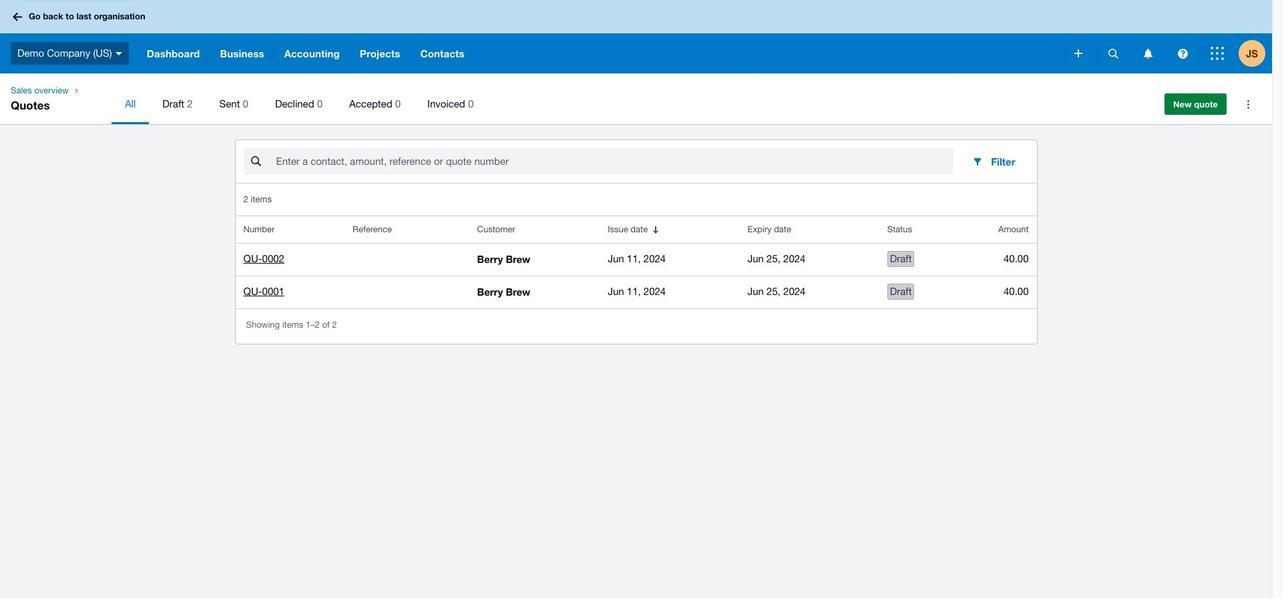 Task type: describe. For each thing, give the bounding box(es) containing it.
shortcuts image
[[1235, 91, 1262, 118]]

quotes element
[[0, 73, 1273, 124]]



Task type: locate. For each thing, give the bounding box(es) containing it.
banner
[[0, 0, 1273, 73]]

menu inside the quotes "element"
[[111, 84, 1146, 124]]

svg image
[[13, 12, 22, 21]]

Enter a contact, amount, reference or quote number field
[[275, 149, 954, 174]]

list of all quotes. column headers with buttons are sortable element
[[235, 216, 1037, 309]]

menu
[[111, 84, 1146, 124]]

svg image
[[1211, 47, 1225, 60], [1109, 48, 1119, 58], [1144, 48, 1153, 58], [1178, 48, 1188, 58], [1075, 49, 1083, 57], [115, 52, 122, 55]]



Task type: vqa. For each thing, say whether or not it's contained in the screenshot.
Edited corresponding to 8:48am
no



